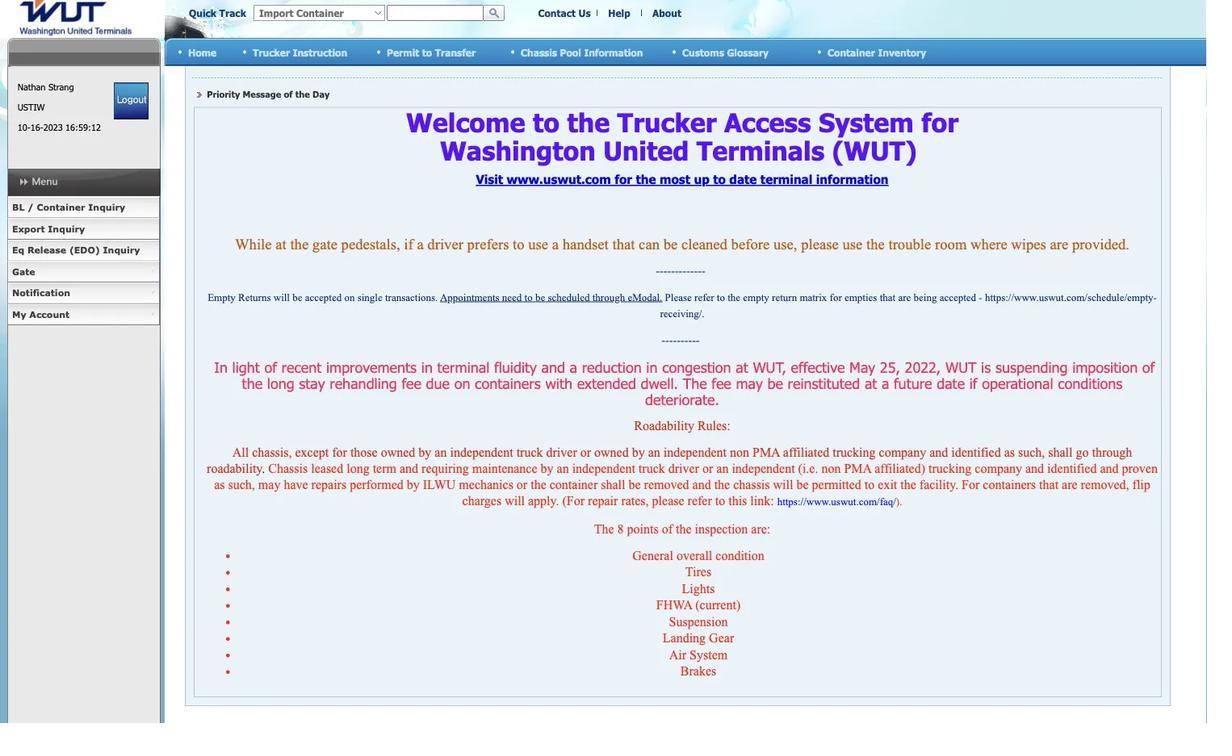 Task type: vqa. For each thing, say whether or not it's contained in the screenshot.
bottommost Inquiry
yes



Task type: describe. For each thing, give the bounding box(es) containing it.
instruction
[[293, 46, 348, 58]]

notification link
[[7, 283, 160, 304]]

permit
[[387, 46, 420, 58]]

customs
[[683, 46, 725, 58]]

home
[[188, 46, 217, 58]]

(edo)
[[69, 245, 100, 256]]

10-16-2023 16:59:12
[[17, 122, 101, 133]]

transfer
[[435, 46, 476, 58]]

16:59:12
[[66, 122, 101, 133]]

my account link
[[7, 304, 160, 326]]

inquiry for container
[[88, 202, 125, 213]]

1 horizontal spatial container
[[828, 46, 876, 58]]

help
[[609, 7, 631, 19]]

permit to transfer
[[387, 46, 476, 58]]

contact us link
[[538, 7, 591, 19]]

pool
[[560, 46, 582, 58]]

16-
[[30, 122, 43, 133]]

my
[[12, 309, 26, 320]]

10-
[[17, 122, 30, 133]]

inquiry for (edo)
[[103, 245, 140, 256]]

container inventory
[[828, 46, 927, 58]]

inquiry inside export inquiry link
[[48, 223, 85, 234]]

us
[[579, 7, 591, 19]]

release
[[27, 245, 66, 256]]

information
[[584, 46, 643, 58]]

export inquiry
[[12, 223, 85, 234]]

bl / container inquiry
[[12, 202, 125, 213]]

trucker
[[253, 46, 290, 58]]



Task type: locate. For each thing, give the bounding box(es) containing it.
container
[[828, 46, 876, 58], [37, 202, 85, 213]]

bl / container inquiry link
[[7, 197, 160, 219]]

about
[[653, 7, 682, 19]]

export
[[12, 223, 45, 234]]

nathan strang
[[17, 82, 74, 93]]

account
[[29, 309, 70, 320]]

trucker instruction
[[253, 46, 348, 58]]

None text field
[[387, 5, 484, 21]]

0 horizontal spatial container
[[37, 202, 85, 213]]

container left inventory
[[828, 46, 876, 58]]

container up export inquiry
[[37, 202, 85, 213]]

inquiry inside eq release (edo) inquiry link
[[103, 245, 140, 256]]

0 vertical spatial inquiry
[[88, 202, 125, 213]]

inquiry up export inquiry link at the left of page
[[88, 202, 125, 213]]

notification
[[12, 288, 70, 299]]

/
[[28, 202, 34, 213]]

track
[[219, 7, 246, 19]]

gate link
[[7, 261, 160, 283]]

quick track
[[189, 7, 246, 19]]

glossary
[[727, 46, 769, 58]]

nathan
[[17, 82, 46, 93]]

inquiry right (edo)
[[103, 245, 140, 256]]

gate
[[12, 266, 35, 277]]

1 vertical spatial inquiry
[[48, 223, 85, 234]]

eq release (edo) inquiry
[[12, 245, 140, 256]]

inquiry inside the bl / container inquiry link
[[88, 202, 125, 213]]

export inquiry link
[[7, 219, 160, 240]]

eq
[[12, 245, 24, 256]]

about link
[[653, 7, 682, 19]]

inventory
[[879, 46, 927, 58]]

help link
[[609, 7, 631, 19]]

eq release (edo) inquiry link
[[7, 240, 160, 261]]

my account
[[12, 309, 70, 320]]

contact us
[[538, 7, 591, 19]]

container inside the bl / container inquiry link
[[37, 202, 85, 213]]

login image
[[114, 82, 149, 120]]

to
[[422, 46, 432, 58]]

2 vertical spatial inquiry
[[103, 245, 140, 256]]

2023
[[43, 122, 63, 133]]

chassis pool information
[[521, 46, 643, 58]]

ustiw
[[17, 102, 45, 113]]

inquiry down bl / container inquiry at top
[[48, 223, 85, 234]]

strang
[[48, 82, 74, 93]]

chassis
[[521, 46, 558, 58]]

0 vertical spatial container
[[828, 46, 876, 58]]

inquiry
[[88, 202, 125, 213], [48, 223, 85, 234], [103, 245, 140, 256]]

1 vertical spatial container
[[37, 202, 85, 213]]

bl
[[12, 202, 25, 213]]

quick
[[189, 7, 217, 19]]

contact
[[538, 7, 576, 19]]

customs glossary
[[683, 46, 769, 58]]



